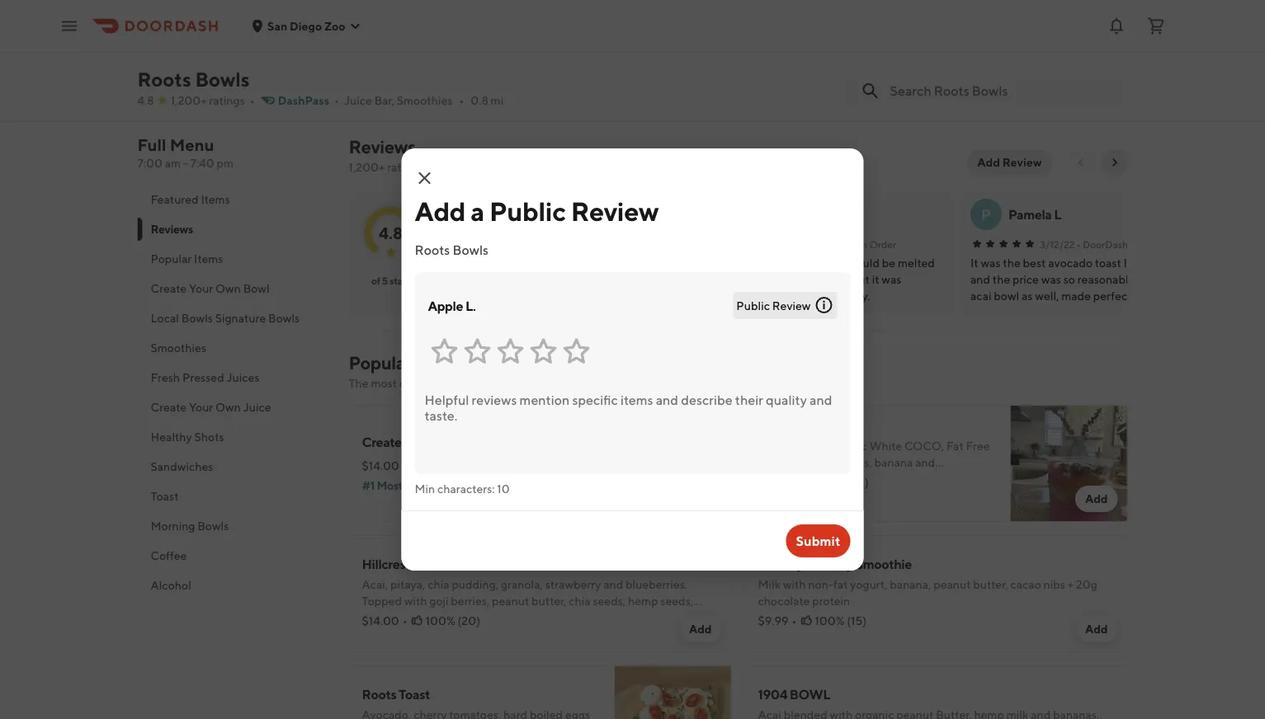 Task type: describe. For each thing, give the bounding box(es) containing it.
0 items, open order cart image
[[1146, 16, 1166, 36]]

popular for popular items
[[151, 252, 192, 266]]

healthy shots
[[151, 430, 224, 444]]

2 doordash from the left
[[1082, 238, 1128, 250]]

san
[[267, 19, 287, 33]]

strawberry
[[545, 578, 601, 592]]

submit button
[[786, 525, 850, 558]]

flu
[[1004, 53, 1023, 69]]

roots bowls inside add a public review dialog
[[415, 242, 489, 258]]

2 order from the left
[[1130, 238, 1157, 250]]

0 vertical spatial 4.8
[[137, 94, 154, 107]]

Item Search search field
[[890, 82, 1114, 100]]

p
[[981, 205, 991, 223]]

0 horizontal spatial and
[[501, 611, 521, 625]]

+
[[1067, 578, 1074, 592]]

min characters: 10
[[415, 482, 510, 496]]

create for create your own bowl
[[362, 434, 402, 450]]

items for popular items the most commonly ordered items and dishes from this store
[[414, 352, 459, 374]]

hillcrest bowl acai, pitaya, chia pudding, granola, strawberry and blueberries. topped with goji berries, peanut butter, chia seeds, hemp seeds, organic shredded coconut and agave.
[[362, 557, 693, 625]]

3/12/22
[[1039, 238, 1074, 250]]

100% (15)
[[815, 614, 867, 628]]

dashpass •
[[278, 94, 339, 107]]

local bowls signature bowls
[[151, 312, 300, 325]]

roots toast button
[[609, 0, 740, 100]]

roots smoothie button
[[740, 0, 870, 100]]

1 vertical spatial 4.8
[[378, 223, 402, 243]]

l
[[1054, 207, 1061, 222]]

your for juice
[[189, 401, 213, 414]]

2 • doordash order from the left
[[1076, 238, 1157, 250]]

1 horizontal spatial toast
[[399, 687, 430, 703]]

(66)
[[847, 476, 869, 489]]

1,200+ ratings •
[[171, 94, 255, 107]]

tanya c
[[486, 207, 532, 222]]

commonly
[[399, 377, 454, 390]]

bankers hill bowl $14.00
[[873, 53, 974, 88]]

review for public review
[[772, 299, 811, 312]]

healthy shots button
[[137, 422, 329, 452]]

0 horizontal spatial review
[[571, 196, 659, 227]]

chocolate
[[758, 595, 810, 608]]

create for create your own juice
[[151, 401, 187, 414]]

nibs
[[1044, 578, 1065, 592]]

7:40
[[190, 156, 214, 170]]

coffee
[[151, 549, 187, 563]]

zoo
[[324, 19, 345, 33]]

monkey
[[806, 557, 853, 572]]

bowls inside add a public review dialog
[[453, 242, 489, 258]]

roots inside button
[[613, 53, 647, 69]]

5
[[382, 275, 387, 286]]

local
[[151, 312, 179, 325]]

mi
[[491, 94, 503, 107]]

public
[[446, 160, 478, 174]]

shredded
[[403, 611, 453, 625]]

banana,
[[890, 578, 931, 592]]

bar,
[[374, 94, 394, 107]]

store
[[637, 377, 664, 390]]

yogurt,
[[850, 578, 887, 592]]

morning bowls
[[151, 519, 229, 533]]

signature
[[215, 312, 266, 325]]

add button for hillcrest bowl
[[679, 616, 722, 643]]

96% (66) #2 most liked
[[758, 476, 869, 509]]

1 horizontal spatial juice
[[344, 94, 372, 107]]

1 vertical spatial $9.99
[[758, 614, 789, 628]]

dishes
[[553, 377, 587, 390]]

topped
[[362, 595, 402, 608]]

chunky monkey smoothie milk with non-fat yogurt, banana, peanut butter, cacao nibs + 20g chocolate protein
[[758, 557, 1097, 608]]

0 horizontal spatial most
[[377, 479, 403, 493]]

1 doordash from the left
[[822, 238, 867, 250]]

1 $14.00 • from the top
[[362, 459, 407, 473]]

pressed
[[182, 371, 224, 385]]

coconut
[[456, 611, 499, 625]]

$14.00 inside create your own bowl $14.00
[[352, 93, 389, 106]]

full
[[137, 135, 166, 155]]

add inside dialog
[[415, 196, 466, 227]]

berries,
[[451, 595, 490, 608]]

next image
[[1108, 156, 1121, 169]]

popular items button
[[137, 244, 329, 274]]

morning bowls button
[[137, 512, 329, 541]]

create your own juice
[[151, 401, 271, 414]]

pamela l
[[1008, 207, 1061, 222]]

a
[[471, 196, 484, 227]]

tanya
[[486, 207, 521, 222]]

notification bell image
[[1107, 16, 1126, 36]]

add a public review
[[415, 196, 659, 227]]

bowls up the 1,200+ ratings •
[[195, 67, 250, 91]]

1,200+ inside reviews 1,200+ ratings • 21 public reviews
[[349, 160, 385, 174]]

0 vertical spatial public
[[489, 196, 566, 227]]

create your own bowl
[[151, 282, 270, 295]]

96%
[[822, 476, 844, 489]]

toast button
[[137, 482, 329, 512]]

your for create your own bowl $14.00
[[394, 53, 420, 69]]

of 5 stars
[[371, 275, 410, 286]]

hill
[[923, 53, 943, 69]]

reviews for reviews 1,200+ ratings • 21 public reviews
[[349, 136, 415, 158]]

0 horizontal spatial chia
[[428, 578, 449, 592]]

sandwiches
[[151, 460, 213, 474]]

butter, inside hillcrest bowl acai, pitaya, chia pudding, granola, strawberry and blueberries. topped with goji berries, peanut butter, chia seeds, hemp seeds, organic shredded coconut and agave.
[[531, 595, 566, 608]]

min
[[415, 482, 435, 496]]

acai,
[[362, 578, 388, 592]]

0 vertical spatial roots bowls
[[137, 67, 250, 91]]

10
[[497, 482, 510, 496]]

bowls right local
[[181, 312, 213, 325]]

1904
[[758, 687, 787, 703]]

roots bowl
[[482, 53, 548, 69]]

popular items the most commonly ordered items and dishes from this store
[[349, 352, 664, 390]]

coffee button
[[137, 541, 329, 571]]

roots toast inside button
[[613, 53, 681, 69]]

featured
[[151, 193, 199, 206]]

create your own bowl $14.00
[[352, 53, 447, 106]]

menu
[[170, 135, 214, 155]]

blueberries.
[[625, 578, 687, 592]]

stars
[[389, 275, 410, 286]]

juices
[[226, 371, 260, 385]]

submit
[[796, 533, 840, 549]]

1 order from the left
[[869, 238, 896, 250]]

popular items
[[151, 252, 223, 266]]

1904 bowl
[[758, 687, 830, 703]]

reviews for reviews
[[151, 222, 193, 236]]

2 $14.00 • from the top
[[362, 614, 407, 628]]

1 vertical spatial chia
[[569, 595, 591, 608]]

1 seeds, from the left
[[593, 595, 626, 608]]

items
[[500, 377, 529, 390]]

your for create your own bowl
[[404, 434, 430, 450]]

non-
[[808, 578, 833, 592]]

pm
[[217, 156, 234, 170]]

roots toast image
[[614, 666, 732, 720]]

bowl inside create your own bowl button
[[243, 282, 270, 295]]

own for bowl
[[215, 282, 241, 295]]

create your own bowl button
[[137, 274, 329, 304]]

fresh
[[151, 371, 180, 385]]

#1 most liked
[[362, 479, 433, 493]]

1 vertical spatial public
[[736, 299, 770, 312]]

c
[[523, 207, 532, 222]]

fresh pressed juices
[[151, 371, 260, 385]]



Task type: locate. For each thing, give the bounding box(es) containing it.
own inside button
[[215, 401, 241, 414]]

chia down 'strawberry'
[[569, 595, 591, 608]]

previous image
[[1075, 156, 1088, 169]]

peanut inside hillcrest bowl acai, pitaya, chia pudding, granola, strawberry and blueberries. topped with goji berries, peanut butter, chia seeds, hemp seeds, organic shredded coconut and agave.
[[492, 595, 529, 608]]

0 horizontal spatial roots bowls
[[137, 67, 250, 91]]

0 horizontal spatial bowl
[[352, 71, 380, 87]]

butter, inside chunky monkey smoothie milk with non-fat yogurt, banana, peanut butter, cacao nibs + 20g chocolate protein
[[973, 578, 1008, 592]]

add button for chunky monkey smoothie
[[1075, 616, 1118, 643]]

am
[[165, 156, 181, 170]]

1,200+ down reviews link
[[349, 160, 385, 174]]

add a public review dialog
[[401, 149, 864, 571]]

and right items
[[531, 377, 551, 390]]

reviews inside reviews 1,200+ ratings • 21 public reviews
[[349, 136, 415, 158]]

pitaya,
[[390, 578, 425, 592]]

roots bowls
[[137, 67, 250, 91], [415, 242, 489, 258]]

from
[[589, 377, 614, 390]]

items down pm
[[201, 193, 230, 206]]

with inside chunky monkey smoothie milk with non-fat yogurt, banana, peanut butter, cacao nibs + 20g chocolate protein
[[783, 578, 806, 592]]

100% down goji
[[426, 614, 455, 628]]

flu buster juice $9.99
[[1004, 53, 1097, 88]]

sandwiches button
[[137, 452, 329, 482]]

bowl up characters:
[[459, 434, 488, 450]]

2 horizontal spatial toast
[[649, 53, 681, 69]]

liked down the 96%
[[803, 496, 831, 509]]

1 vertical spatial peanut
[[492, 595, 529, 608]]

shots
[[194, 430, 224, 444]]

create for create your own bowl
[[151, 282, 187, 295]]

1 vertical spatial own
[[215, 401, 241, 414]]

1 vertical spatial toast
[[151, 490, 179, 503]]

own down fresh pressed juices button
[[215, 401, 241, 414]]

2 vertical spatial toast
[[399, 687, 430, 703]]

alcohol button
[[137, 571, 329, 601]]

pamela
[[1008, 207, 1051, 222]]

apple
[[428, 298, 463, 314]]

1 horizontal spatial review
[[772, 299, 811, 312]]

morning
[[151, 519, 195, 533]]

own up local bowls signature bowls
[[215, 282, 241, 295]]

seeds,
[[593, 595, 626, 608], [660, 595, 693, 608]]

0 horizontal spatial 100%
[[426, 614, 455, 628]]

items for featured items
[[201, 193, 230, 206]]

items inside popular items button
[[194, 252, 223, 266]]

#2
[[758, 496, 773, 509]]

1 100% from the left
[[426, 614, 455, 628]]

your inside button
[[189, 282, 213, 295]]

0 vertical spatial 1,200+
[[171, 94, 207, 107]]

create up #1
[[362, 434, 402, 450]]

0 horizontal spatial 1,200+
[[171, 94, 207, 107]]

1 horizontal spatial 1,200+
[[349, 160, 385, 174]]

0 vertical spatial bowl
[[352, 71, 380, 87]]

your
[[394, 53, 420, 69], [404, 434, 430, 450]]

own for create your own bowl $14.00
[[422, 53, 447, 69]]

1 vertical spatial your
[[404, 434, 430, 450]]

cacao
[[1010, 578, 1041, 592]]

4.8
[[137, 94, 154, 107], [378, 223, 402, 243]]

most
[[371, 377, 397, 390]]

• doordash order
[[815, 238, 896, 250], [1076, 238, 1157, 250]]

0 vertical spatial peanut
[[933, 578, 971, 592]]

1 vertical spatial and
[[603, 578, 623, 592]]

bowl inside hillcrest bowl acai, pitaya, chia pudding, granola, strawberry and blueberries. topped with goji berries, peanut butter, chia seeds, hemp seeds, organic shredded coconut and agave.
[[413, 557, 442, 572]]

roots bowls up the 1,200+ ratings •
[[137, 67, 250, 91]]

Helpful reviews mention specific items and describe their quality and taste. text field
[[415, 382, 850, 474]]

bowls down toast button
[[197, 519, 229, 533]]

bowls down t
[[453, 242, 489, 258]]

popular inside popular items the most commonly ordered items and dishes from this store
[[349, 352, 411, 374]]

1 your from the top
[[189, 282, 213, 295]]

2 your from the top
[[189, 401, 213, 414]]

toast inside button
[[649, 53, 681, 69]]

4.8 up of 5 stars
[[378, 223, 402, 243]]

0 vertical spatial smoothies
[[397, 94, 452, 107]]

1 vertical spatial with
[[404, 595, 427, 608]]

smoothies up fresh
[[151, 341, 206, 355]]

own
[[215, 282, 241, 295], [215, 401, 241, 414]]

roots bowl image
[[1010, 405, 1128, 522]]

20g
[[1076, 578, 1097, 592]]

0 horizontal spatial popular
[[151, 252, 192, 266]]

1 • doordash order from the left
[[815, 238, 896, 250]]

0 vertical spatial your
[[189, 282, 213, 295]]

most
[[377, 479, 403, 493], [775, 496, 801, 509]]

hemp
[[628, 595, 658, 608]]

1 horizontal spatial chia
[[569, 595, 591, 608]]

create for create your own bowl $14.00
[[352, 53, 392, 69]]

bowl
[[352, 71, 380, 87], [459, 434, 488, 450]]

1 vertical spatial review
[[571, 196, 659, 227]]

popular up the most
[[349, 352, 411, 374]]

1,200+
[[171, 94, 207, 107], [349, 160, 385, 174]]

most right #1
[[377, 479, 403, 493]]

create inside create your own bowl $14.00
[[352, 53, 392, 69]]

0 vertical spatial with
[[783, 578, 806, 592]]

roots inside add a public review dialog
[[415, 242, 450, 258]]

bowl inside roots bowl button
[[519, 53, 548, 69]]

$14.00 • down the topped
[[362, 614, 407, 628]]

and left agave.
[[501, 611, 521, 625]]

bowl for create your own bowl
[[459, 434, 488, 450]]

juice
[[1066, 53, 1097, 69], [344, 94, 372, 107], [243, 401, 271, 414]]

full menu 7:00 am - 7:40 pm
[[137, 135, 234, 170]]

0 vertical spatial items
[[201, 193, 230, 206]]

1 horizontal spatial public
[[736, 299, 770, 312]]

most right #2
[[775, 496, 801, 509]]

liked down "create your own bowl"
[[405, 479, 433, 493]]

1 vertical spatial butter,
[[531, 595, 566, 608]]

open menu image
[[59, 16, 79, 36]]

bowl up bar,
[[352, 71, 380, 87]]

0 vertical spatial smoothie
[[780, 53, 836, 69]]

protein
[[812, 595, 850, 608]]

create up bar,
[[352, 53, 392, 69]]

0 horizontal spatial with
[[404, 595, 427, 608]]

$14.00 up reviews link
[[352, 93, 389, 106]]

characters:
[[437, 482, 495, 496]]

smoothie inside chunky monkey smoothie milk with non-fat yogurt, banana, peanut butter, cacao nibs + 20g chocolate protein
[[855, 557, 912, 572]]

1 vertical spatial smoothie
[[855, 557, 912, 572]]

seeds, left hemp
[[593, 595, 626, 608]]

0 vertical spatial review
[[1002, 156, 1042, 169]]

2 horizontal spatial and
[[603, 578, 623, 592]]

100% for bowl
[[426, 614, 455, 628]]

0 vertical spatial chia
[[428, 578, 449, 592]]

$14.00 •
[[362, 459, 407, 473], [362, 614, 407, 628]]

own inside button
[[215, 282, 241, 295]]

your up min
[[404, 434, 430, 450]]

review for add review
[[1002, 156, 1042, 169]]

0 horizontal spatial roots toast
[[362, 687, 430, 703]]

1 horizontal spatial smoothies
[[397, 94, 452, 107]]

1 vertical spatial bowl
[[459, 434, 488, 450]]

1 vertical spatial popular
[[349, 352, 411, 374]]

goji
[[429, 595, 448, 608]]

bowl for create your own bowl $14.00
[[352, 71, 380, 87]]

0 horizontal spatial order
[[869, 238, 896, 250]]

smoothies inside button
[[151, 341, 206, 355]]

own up juice bar, smoothies • 0.8 mi
[[422, 53, 447, 69]]

peanut down granola,
[[492, 595, 529, 608]]

100%
[[426, 614, 455, 628], [815, 614, 845, 628]]

your for bowl
[[189, 282, 213, 295]]

4.8 up full
[[137, 94, 154, 107]]

create up local
[[151, 282, 187, 295]]

your inside button
[[189, 401, 213, 414]]

milk
[[758, 578, 781, 592]]

$14.00 • up #1 most liked
[[362, 459, 407, 473]]

create inside button
[[151, 401, 187, 414]]

2 horizontal spatial review
[[1002, 156, 1042, 169]]

$14.00 inside bankers hill bowl $14.00
[[873, 75, 911, 88]]

1 own from the top
[[215, 282, 241, 295]]

0 vertical spatial your
[[394, 53, 420, 69]]

1 horizontal spatial reviews
[[349, 136, 415, 158]]

1 horizontal spatial liked
[[803, 496, 831, 509]]

and right 'strawberry'
[[603, 578, 623, 592]]

buster
[[1025, 53, 1063, 69]]

items inside popular items the most commonly ordered items and dishes from this store
[[414, 352, 459, 374]]

2 seeds, from the left
[[660, 595, 693, 608]]

bowl inside create your own bowl $14.00
[[352, 71, 380, 87]]

0 vertical spatial and
[[531, 377, 551, 390]]

1 horizontal spatial butter,
[[973, 578, 1008, 592]]

items up create your own bowl
[[194, 252, 223, 266]]

$9.99 inside flu buster juice $9.99
[[1004, 75, 1034, 88]]

smoothie inside button
[[780, 53, 836, 69]]

$14.00
[[873, 75, 911, 88], [352, 93, 389, 106], [362, 459, 399, 473], [362, 614, 399, 628]]

100% for monkey
[[815, 614, 845, 628]]

reviews down bar,
[[349, 136, 415, 158]]

1 horizontal spatial seeds,
[[660, 595, 693, 608]]

$14.00 up #1
[[362, 459, 399, 473]]

t
[[460, 205, 468, 223]]

add button
[[1075, 486, 1118, 512], [679, 616, 722, 643], [1075, 616, 1118, 643]]

0 vertical spatial ratings
[[209, 94, 245, 107]]

own
[[422, 53, 447, 69], [432, 434, 457, 450]]

butter,
[[973, 578, 1008, 592], [531, 595, 566, 608]]

roots bowl button
[[479, 0, 609, 100]]

review inside button
[[1002, 156, 1042, 169]]

0 horizontal spatial liked
[[405, 479, 433, 493]]

add inside button
[[977, 156, 1000, 169]]

most inside '96% (66) #2 most liked'
[[775, 496, 801, 509]]

juice inside create your own juice button
[[243, 401, 271, 414]]

0 vertical spatial reviews
[[349, 136, 415, 158]]

juice down juices
[[243, 401, 271, 414]]

ratings down reviews link
[[387, 160, 423, 174]]

2 vertical spatial and
[[501, 611, 521, 625]]

1 vertical spatial roots bowls
[[415, 242, 489, 258]]

reviews down "featured"
[[151, 222, 193, 236]]

• inside reviews 1,200+ ratings • 21 public reviews
[[425, 160, 430, 174]]

with down pitaya,
[[404, 595, 427, 608]]

$14.00 down the topped
[[362, 614, 399, 628]]

1 vertical spatial 1,200+
[[349, 160, 385, 174]]

0 vertical spatial own
[[215, 282, 241, 295]]

2 own from the top
[[215, 401, 241, 414]]

1 horizontal spatial most
[[775, 496, 801, 509]]

ratings up the menu
[[209, 94, 245, 107]]

close add a public review image
[[415, 168, 434, 188]]

own for create your own bowl
[[432, 434, 457, 450]]

0 horizontal spatial toast
[[151, 490, 179, 503]]

0 horizontal spatial juice
[[243, 401, 271, 414]]

1 horizontal spatial • doordash order
[[1076, 238, 1157, 250]]

popular for popular items the most commonly ordered items and dishes from this store
[[349, 352, 411, 374]]

-
[[183, 156, 188, 170]]

own up min characters: 10
[[432, 434, 457, 450]]

1 vertical spatial reviews
[[151, 222, 193, 236]]

toast
[[649, 53, 681, 69], [151, 490, 179, 503], [399, 687, 430, 703]]

$14.00 down bankers
[[873, 75, 911, 88]]

1 horizontal spatial and
[[531, 377, 551, 390]]

agave.
[[523, 611, 557, 625]]

add
[[977, 156, 1000, 169], [415, 196, 466, 227], [1085, 492, 1108, 506], [689, 623, 712, 636], [1085, 623, 1108, 636]]

0 horizontal spatial public
[[489, 196, 566, 227]]

reviews
[[349, 136, 415, 158], [151, 222, 193, 236]]

chia
[[428, 578, 449, 592], [569, 595, 591, 608]]

1 vertical spatial most
[[775, 496, 801, 509]]

smoothie
[[780, 53, 836, 69], [855, 557, 912, 572]]

your down pressed
[[189, 401, 213, 414]]

21
[[432, 160, 443, 174]]

0 horizontal spatial seeds,
[[593, 595, 626, 608]]

0 horizontal spatial reviews
[[151, 222, 193, 236]]

1 vertical spatial liked
[[803, 496, 831, 509]]

fresh pressed juices button
[[137, 363, 329, 393]]

0 vertical spatial juice
[[1066, 53, 1097, 69]]

own inside create your own bowl $14.00
[[422, 53, 447, 69]]

0 horizontal spatial peanut
[[492, 595, 529, 608]]

0 horizontal spatial smoothies
[[151, 341, 206, 355]]

1 vertical spatial your
[[189, 401, 213, 414]]

juice left bar,
[[344, 94, 372, 107]]

bowl
[[519, 53, 548, 69], [945, 53, 974, 69], [243, 282, 270, 295], [413, 557, 442, 572]]

1 vertical spatial smoothies
[[151, 341, 206, 355]]

peanut inside chunky monkey smoothie milk with non-fat yogurt, banana, peanut butter, cacao nibs + 20g chocolate protein
[[933, 578, 971, 592]]

with up chocolate
[[783, 578, 806, 592]]

2 vertical spatial juice
[[243, 401, 271, 414]]

0 horizontal spatial smoothie
[[780, 53, 836, 69]]

create inside button
[[151, 282, 187, 295]]

2 100% from the left
[[815, 614, 845, 628]]

and inside popular items the most commonly ordered items and dishes from this store
[[531, 377, 551, 390]]

0 horizontal spatial $9.99
[[758, 614, 789, 628]]

items inside the featured items button
[[201, 193, 230, 206]]

doordash
[[822, 238, 867, 250], [1082, 238, 1128, 250]]

1 horizontal spatial order
[[1130, 238, 1157, 250]]

0 horizontal spatial doordash
[[822, 238, 867, 250]]

your down popular items
[[189, 282, 213, 295]]

create your own bowl image
[[614, 405, 732, 522]]

1 vertical spatial roots toast
[[362, 687, 430, 703]]

1 vertical spatial own
[[432, 434, 457, 450]]

1,200+ up the menu
[[171, 94, 207, 107]]

1 horizontal spatial 4.8
[[378, 223, 402, 243]]

1 horizontal spatial roots toast
[[613, 53, 681, 69]]

with inside hillcrest bowl acai, pitaya, chia pudding, granola, strawberry and blueberries. topped with goji berries, peanut butter, chia seeds, hemp seeds, organic shredded coconut and agave.
[[404, 595, 427, 608]]

bowls right 'signature'
[[268, 312, 300, 325]]

2 vertical spatial review
[[772, 299, 811, 312]]

1 horizontal spatial ratings
[[387, 160, 423, 174]]

public review
[[736, 299, 811, 312]]

smoothies right bar,
[[397, 94, 452, 107]]

bankers
[[873, 53, 921, 69]]

your up juice bar, smoothies • 0.8 mi
[[394, 53, 420, 69]]

liked
[[405, 479, 433, 493], [803, 496, 831, 509]]

create your own bowl
[[362, 434, 488, 450]]

100% down protein
[[815, 614, 845, 628]]

$9.99
[[1004, 75, 1034, 88], [758, 614, 789, 628]]

0 vertical spatial liked
[[405, 479, 433, 493]]

alcohol
[[151, 579, 191, 592]]

reviews 1,200+ ratings • 21 public reviews
[[349, 136, 520, 174]]

chunky
[[758, 557, 803, 572]]

2 horizontal spatial juice
[[1066, 53, 1097, 69]]

peanut right banana,
[[933, 578, 971, 592]]

ratings inside reviews 1,200+ ratings • 21 public reviews
[[387, 160, 423, 174]]

0 horizontal spatial ratings
[[209, 94, 245, 107]]

0 vertical spatial most
[[377, 479, 403, 493]]

1 horizontal spatial doordash
[[1082, 238, 1128, 250]]

0 horizontal spatial butter,
[[531, 595, 566, 608]]

0 vertical spatial $14.00 •
[[362, 459, 407, 473]]

smoothies button
[[137, 333, 329, 363]]

ratings
[[209, 94, 245, 107], [387, 160, 423, 174]]

(15)
[[847, 614, 867, 628]]

items up commonly
[[414, 352, 459, 374]]

seeds, down the blueberries.
[[660, 595, 693, 608]]

liked inside '96% (66) #2 most liked'
[[803, 496, 831, 509]]

popular inside button
[[151, 252, 192, 266]]

create up healthy
[[151, 401, 187, 414]]

1 vertical spatial $14.00 •
[[362, 614, 407, 628]]

own for juice
[[215, 401, 241, 414]]

0 vertical spatial $9.99
[[1004, 75, 1034, 88]]

popular up create your own bowl
[[151, 252, 192, 266]]

$9.99 down 'flu'
[[1004, 75, 1034, 88]]

your inside create your own bowl $14.00
[[394, 53, 420, 69]]

toast inside button
[[151, 490, 179, 503]]

1 horizontal spatial peanut
[[933, 578, 971, 592]]

of
[[371, 275, 380, 286]]

roots bowls down t
[[415, 242, 489, 258]]

butter, left cacao
[[973, 578, 1008, 592]]

(20)
[[458, 614, 480, 628]]

items for popular items
[[194, 252, 223, 266]]

butter, up agave.
[[531, 595, 566, 608]]

juice inside flu buster juice $9.99
[[1066, 53, 1097, 69]]

bowls inside button
[[197, 519, 229, 533]]

healthy
[[151, 430, 192, 444]]

ordered
[[456, 377, 498, 390]]

0 vertical spatial toast
[[649, 53, 681, 69]]

100% (20)
[[426, 614, 480, 628]]

bowl
[[790, 687, 830, 703]]

chia up goji
[[428, 578, 449, 592]]

1 horizontal spatial popular
[[349, 352, 411, 374]]

1 horizontal spatial bowl
[[459, 434, 488, 450]]

$9.99 down chocolate
[[758, 614, 789, 628]]

bowl inside bankers hill bowl $14.00
[[945, 53, 974, 69]]

1 horizontal spatial smoothie
[[855, 557, 912, 572]]

juice right "buster"
[[1066, 53, 1097, 69]]



Task type: vqa. For each thing, say whether or not it's contained in the screenshot.
seeds,
yes



